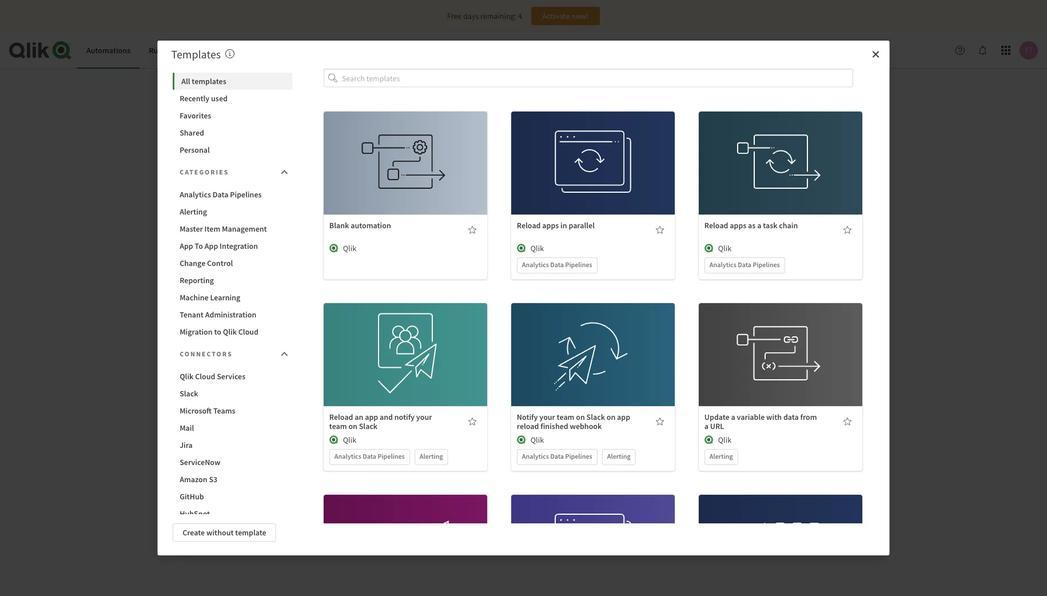 Task type: vqa. For each thing, say whether or not it's contained in the screenshot.
"Analytics Services"
no



Task type: describe. For each thing, give the bounding box(es) containing it.
to
[[214, 327, 221, 337]]

2 horizontal spatial a
[[758, 220, 762, 230]]

amazon s3
[[180, 474, 218, 485]]

qlik right to
[[223, 327, 237, 337]]

qlik for reload apps as a task chain
[[719, 243, 732, 253]]

qlik for reload an app and notify your team on slack
[[343, 435, 357, 445]]

qlik image for update a variable with data from a url
[[705, 435, 714, 444]]

personal
[[180, 145, 210, 155]]

reload an app and notify your team on slack
[[329, 412, 432, 431]]

analytics down reload apps in parallel
[[522, 260, 549, 269]]

teams
[[213, 406, 235, 416]]

4
[[518, 11, 522, 21]]

connectors button
[[173, 343, 293, 366]]

you do not have any automations yet
[[452, 346, 596, 358]]

used
[[211, 93, 228, 104]]

use for blank automation
[[383, 158, 396, 168]]

add to favorites image for reload an app and notify your team on slack
[[468, 417, 477, 426]]

update a variable with data from a url
[[705, 412, 817, 431]]

use template button for blank automation
[[370, 154, 441, 172]]

use for reload apps in parallel
[[571, 145, 583, 155]]

management
[[222, 224, 267, 234]]

free
[[447, 11, 462, 21]]

qlik for notify your team on slack on app reload finished webhook
[[531, 435, 544, 445]]

template for reload an app and notify your team on slack
[[397, 337, 428, 347]]

qlik image for reload apps as a task chain
[[705, 244, 714, 253]]

notify
[[395, 412, 415, 422]]

slack inside button
[[180, 389, 198, 399]]

from
[[801, 412, 817, 422]]

create without template
[[183, 528, 266, 538]]

github button
[[173, 488, 293, 505]]

use for notify your team on slack on app reload finished webhook
[[571, 337, 583, 347]]

use template for notify your team on slack on app reload finished webhook
[[571, 337, 616, 347]]

days
[[464, 11, 479, 21]]

template for reload apps in parallel
[[585, 145, 616, 155]]

reporting button
[[173, 272, 293, 289]]

with
[[767, 412, 782, 422]]

activate now!
[[543, 11, 589, 21]]

details for and
[[394, 362, 417, 372]]

slack inside the reload an app and notify your team on slack
[[359, 421, 378, 431]]

templates
[[171, 47, 221, 62]]

details button for parallel
[[557, 166, 629, 185]]

github
[[180, 491, 204, 502]]

qlik for blank automation
[[343, 243, 357, 253]]

administration
[[205, 310, 256, 320]]

add to favorites image for reload apps in parallel
[[656, 225, 665, 234]]

recently used
[[180, 93, 228, 104]]

microsoft
[[180, 406, 212, 416]]

slack inside notify your team on slack on app reload finished webhook
[[587, 412, 605, 422]]

your inside the reload an app and notify your team on slack
[[416, 412, 432, 422]]

recently used button
[[173, 90, 293, 107]]

use template for reload apps in parallel
[[571, 145, 616, 155]]

tenant administration
[[180, 310, 256, 320]]

migration to qlik cloud
[[180, 327, 259, 337]]

personal button
[[173, 141, 293, 158]]

blank
[[329, 220, 349, 230]]

hubspot button
[[173, 505, 293, 522]]

qlik for reload apps in parallel
[[531, 243, 544, 253]]

amazon
[[180, 474, 207, 485]]

details for with
[[769, 362, 793, 372]]

without
[[207, 528, 234, 538]]

use template for reload apps as a task chain
[[758, 145, 804, 155]]

pipelines inside analytics data pipelines button
[[230, 189, 262, 200]]

change
[[180, 258, 206, 268]]

change control
[[180, 258, 233, 268]]

all templates
[[181, 76, 226, 86]]

alerting inside button
[[180, 207, 207, 217]]

connections button
[[219, 32, 280, 69]]

any
[[516, 346, 530, 358]]

automations
[[532, 346, 582, 358]]

2 app from the left
[[205, 241, 218, 251]]

all
[[181, 76, 190, 86]]

not
[[480, 346, 493, 358]]

analytics down an
[[335, 452, 362, 461]]

reload
[[517, 421, 539, 431]]

1 horizontal spatial on
[[576, 412, 585, 422]]

all templates button
[[173, 73, 293, 90]]

servicenow button
[[173, 454, 293, 471]]

slack button
[[173, 385, 293, 402]]

connectors
[[180, 350, 233, 358]]

item
[[205, 224, 220, 234]]

template for notify your team on slack on app reload finished webhook
[[585, 337, 616, 347]]

qlik cloud services
[[180, 371, 246, 382]]

analytics data pipelines inside button
[[180, 189, 262, 200]]

now!
[[572, 11, 589, 21]]

and
[[380, 412, 393, 422]]

mail button
[[173, 419, 293, 437]]

qlik cloud services button
[[173, 368, 293, 385]]

migration
[[180, 327, 213, 337]]

data
[[784, 412, 799, 422]]

yet
[[584, 346, 596, 358]]

0 horizontal spatial a
[[705, 421, 709, 431]]

data inside button
[[213, 189, 229, 200]]

use template button for reload an app and notify your team on slack
[[370, 333, 441, 351]]

machine
[[180, 292, 209, 303]]

cloud inside migration to qlik cloud button
[[238, 327, 259, 337]]

analytics data pipelines down reload apps in parallel
[[522, 260, 593, 269]]

chain
[[779, 220, 798, 230]]

analytics data pipelines button
[[173, 186, 293, 203]]

metrics button
[[175, 32, 219, 69]]

details for a
[[769, 170, 793, 181]]

analytics down reload apps as a task chain
[[710, 260, 737, 269]]

reload for reload apps as a task chain
[[705, 220, 729, 230]]

analytics down reload
[[522, 452, 549, 461]]

reload apps as a task chain
[[705, 220, 798, 230]]

2 horizontal spatial on
[[607, 412, 616, 422]]

hubspot
[[180, 509, 210, 519]]

create for create without template
[[183, 528, 205, 538]]

analytics inside analytics data pipelines button
[[180, 189, 211, 200]]

template inside button
[[235, 528, 266, 538]]

url
[[711, 421, 725, 431]]

connections
[[228, 45, 271, 55]]

integration
[[220, 241, 258, 251]]

runs
[[149, 45, 166, 55]]

control
[[207, 258, 233, 268]]

notify
[[517, 412, 538, 422]]

in
[[561, 220, 567, 230]]

analytics data pipelines down the reload an app and notify your team on slack
[[335, 452, 405, 461]]



Task type: locate. For each thing, give the bounding box(es) containing it.
0 horizontal spatial apps
[[543, 220, 559, 230]]

pipelines down parallel
[[566, 260, 593, 269]]

analytics data pipelines down reload apps as a task chain
[[710, 260, 780, 269]]

0 horizontal spatial app
[[180, 241, 193, 251]]

master item management
[[180, 224, 267, 234]]

add to favorites image for blank automation
[[468, 225, 477, 234]]

0 vertical spatial automation
[[351, 220, 391, 230]]

templates are pre-built automations that help you automate common business workflows. get started by selecting one of the pre-built templates or choose the blank canvas to build an automation from scratch. tooltip
[[226, 47, 235, 62]]

2 add to favorites image from the left
[[843, 417, 852, 426]]

reload left an
[[329, 412, 353, 422]]

1 horizontal spatial add to favorites image
[[843, 417, 852, 426]]

recently
[[180, 93, 210, 104]]

1 horizontal spatial automation
[[521, 371, 562, 381]]

tenant
[[180, 310, 204, 320]]

details button for with
[[745, 358, 817, 376]]

Search templates text field
[[342, 69, 854, 87]]

tab list
[[77, 32, 280, 69]]

cloud down tenant administration button
[[238, 327, 259, 337]]

create without template button
[[173, 524, 276, 542]]

qlik down url
[[719, 435, 732, 445]]

activate now! link
[[532, 7, 600, 25]]

details button down yet
[[557, 358, 629, 376]]

details button for and
[[370, 358, 441, 376]]

blank automation
[[329, 220, 391, 230]]

qlik down reload
[[531, 435, 544, 445]]

0 horizontal spatial automation
[[351, 220, 391, 230]]

reporting
[[180, 275, 214, 286]]

variable
[[737, 412, 765, 422]]

use for reload apps as a task chain
[[758, 145, 771, 155]]

templates
[[192, 76, 226, 86]]

cloud inside the qlik cloud services button
[[195, 371, 215, 382]]

details for parallel
[[581, 170, 605, 181]]

on right the webhook
[[607, 412, 616, 422]]

0 vertical spatial create
[[497, 371, 520, 381]]

1 horizontal spatial app
[[205, 241, 218, 251]]

qlik down connectors
[[180, 371, 194, 382]]

add to favorites image for notify your team on slack on app reload finished webhook
[[656, 417, 665, 426]]

0 horizontal spatial create
[[183, 528, 205, 538]]

create down hubspot
[[183, 528, 205, 538]]

app inside the reload an app and notify your team on slack
[[365, 412, 378, 422]]

services
[[217, 371, 246, 382]]

learning
[[210, 292, 241, 303]]

qlik down reload apps as a task chain
[[719, 243, 732, 253]]

apps left in
[[543, 220, 559, 230]]

0 horizontal spatial slack
[[180, 389, 198, 399]]

slack up the microsoft
[[180, 389, 198, 399]]

shared
[[180, 128, 204, 138]]

details button for on
[[557, 358, 629, 376]]

reload inside the reload an app and notify your team on slack
[[329, 412, 353, 422]]

create for create automation
[[497, 371, 520, 381]]

task
[[763, 220, 778, 230]]

2 horizontal spatial reload
[[705, 220, 729, 230]]

1 horizontal spatial team
[[557, 412, 575, 422]]

use template button for update a variable with data from a url
[[745, 333, 817, 351]]

1 app from the left
[[180, 241, 193, 251]]

details up "chain"
[[769, 170, 793, 181]]

details up parallel
[[581, 170, 605, 181]]

template for update a variable with data from a url
[[773, 337, 804, 347]]

0 horizontal spatial app
[[365, 412, 378, 422]]

automations
[[86, 45, 131, 55]]

mail
[[180, 423, 194, 433]]

0 horizontal spatial on
[[349, 421, 358, 431]]

use template button
[[557, 141, 629, 159], [745, 141, 817, 159], [370, 154, 441, 172], [370, 333, 441, 351], [557, 333, 629, 351], [745, 333, 817, 351]]

team left an
[[329, 421, 347, 431]]

finished
[[541, 421, 569, 431]]

1 horizontal spatial a
[[732, 412, 736, 422]]

master item management button
[[173, 220, 293, 237]]

qlik image down reload
[[517, 435, 526, 444]]

0 horizontal spatial team
[[329, 421, 347, 431]]

app right to
[[205, 241, 218, 251]]

a left url
[[705, 421, 709, 431]]

use template button for reload apps as a task chain
[[745, 141, 817, 159]]

qlik for update a variable with data from a url
[[719, 435, 732, 445]]

automation for create automation
[[521, 371, 562, 381]]

template for blank automation
[[397, 158, 428, 168]]

remaining:
[[481, 11, 517, 21]]

cloud down connectors
[[195, 371, 215, 382]]

automation inside button
[[521, 371, 562, 381]]

on right finished
[[576, 412, 585, 422]]

slack
[[180, 389, 198, 399], [587, 412, 605, 422], [359, 421, 378, 431]]

team inside notify your team on slack on app reload finished webhook
[[557, 412, 575, 422]]

add to favorites image for update a variable with data from a url
[[843, 417, 852, 426]]

do
[[468, 346, 478, 358]]

pipelines down the webhook
[[566, 452, 593, 461]]

reload
[[517, 220, 541, 230], [705, 220, 729, 230], [329, 412, 353, 422]]

update
[[705, 412, 730, 422]]

1 horizontal spatial app
[[617, 412, 631, 422]]

a right as
[[758, 220, 762, 230]]

1 horizontal spatial your
[[540, 412, 555, 422]]

favorites
[[180, 110, 211, 121]]

reload for reload an app and notify your team on slack
[[329, 412, 353, 422]]

automation
[[351, 220, 391, 230], [521, 371, 562, 381]]

notify your team on slack on app reload finished webhook
[[517, 412, 631, 431]]

1 apps from the left
[[543, 220, 559, 230]]

as
[[748, 220, 756, 230]]

2 app from the left
[[617, 412, 631, 422]]

use template button for notify your team on slack on app reload finished webhook
[[557, 333, 629, 351]]

details button
[[557, 166, 629, 185], [745, 166, 817, 185], [370, 358, 441, 376], [557, 358, 629, 376], [745, 358, 817, 376]]

on
[[576, 412, 585, 422], [607, 412, 616, 422], [349, 421, 358, 431]]

app left to
[[180, 241, 193, 251]]

slack left the and
[[359, 421, 378, 431]]

runs button
[[140, 32, 175, 69]]

jira
[[180, 440, 193, 450]]

qlik down reload apps in parallel
[[531, 243, 544, 253]]

details up notify
[[394, 362, 417, 372]]

servicenow
[[180, 457, 221, 467]]

data up the alerting button
[[213, 189, 229, 200]]

0 horizontal spatial cloud
[[195, 371, 215, 382]]

0 horizontal spatial add to favorites image
[[656, 417, 665, 426]]

machine learning
[[180, 292, 241, 303]]

data
[[213, 189, 229, 200], [551, 260, 564, 269], [738, 260, 752, 269], [363, 452, 376, 461], [551, 452, 564, 461]]

qlik image down "blank" on the left top of page
[[329, 244, 339, 253]]

qlik image down reload apps as a task chain
[[705, 244, 714, 253]]

analytics down categories
[[180, 189, 211, 200]]

qlik image
[[517, 244, 526, 253], [517, 435, 526, 444], [705, 435, 714, 444]]

template for reload apps as a task chain
[[773, 145, 804, 155]]

amazon s3 button
[[173, 471, 293, 488]]

1 vertical spatial create
[[183, 528, 205, 538]]

jira button
[[173, 437, 293, 454]]

a right the update
[[732, 412, 736, 422]]

automation down automations
[[521, 371, 562, 381]]

qlik image for blank automation
[[329, 244, 339, 253]]

alerting
[[180, 207, 207, 217], [420, 452, 443, 461], [608, 452, 631, 461], [710, 452, 733, 461]]

team inside the reload an app and notify your team on slack
[[329, 421, 347, 431]]

qlik image for reload apps in parallel
[[517, 244, 526, 253]]

use template for blank automation
[[383, 158, 428, 168]]

reload left as
[[705, 220, 729, 230]]

app to app integration
[[180, 241, 258, 251]]

use template button for reload apps in parallel
[[557, 141, 629, 159]]

qlik image down the reload an app and notify your team on slack
[[329, 435, 339, 444]]

details button up parallel
[[557, 166, 629, 185]]

categories
[[180, 168, 229, 177]]

0 vertical spatial cloud
[[238, 327, 259, 337]]

add to favorites image for reload apps as a task chain
[[843, 225, 852, 234]]

automation right "blank" on the left top of page
[[351, 220, 391, 230]]

1 horizontal spatial cloud
[[238, 327, 259, 337]]

analytics data pipelines
[[180, 189, 262, 200], [522, 260, 593, 269], [710, 260, 780, 269], [335, 452, 405, 461], [522, 452, 593, 461]]

data down finished
[[551, 452, 564, 461]]

machine learning button
[[173, 289, 293, 306]]

data down reload apps as a task chain
[[738, 260, 752, 269]]

have
[[495, 346, 514, 358]]

parallel
[[569, 220, 595, 230]]

to
[[195, 241, 203, 251]]

shared button
[[173, 124, 293, 141]]

on inside the reload an app and notify your team on slack
[[349, 421, 358, 431]]

master
[[180, 224, 203, 234]]

add to favorites image
[[468, 225, 477, 234], [656, 225, 665, 234], [843, 225, 852, 234], [468, 417, 477, 426]]

qlik image down url
[[705, 435, 714, 444]]

microsoft teams
[[180, 406, 235, 416]]

use template for reload an app and notify your team on slack
[[383, 337, 428, 347]]

data down the reload an app and notify your team on slack
[[363, 452, 376, 461]]

details button up notify
[[370, 358, 441, 376]]

app
[[365, 412, 378, 422], [617, 412, 631, 422]]

1 your from the left
[[416, 412, 432, 422]]

categories button
[[173, 161, 293, 184]]

automations button
[[77, 32, 140, 69]]

details button up with
[[745, 358, 817, 376]]

reload apps in parallel
[[517, 220, 595, 230]]

details button for a
[[745, 166, 817, 185]]

reload for reload apps in parallel
[[517, 220, 541, 230]]

template
[[585, 145, 616, 155], [773, 145, 804, 155], [397, 158, 428, 168], [397, 337, 428, 347], [585, 337, 616, 347], [773, 337, 804, 347], [235, 528, 266, 538]]

qlik image for reload an app and notify your team on slack
[[329, 435, 339, 444]]

1 horizontal spatial apps
[[730, 220, 747, 230]]

favorites button
[[173, 107, 293, 124]]

1 horizontal spatial slack
[[359, 421, 378, 431]]

1 vertical spatial automation
[[521, 371, 562, 381]]

apps
[[543, 220, 559, 230], [730, 220, 747, 230]]

apps left as
[[730, 220, 747, 230]]

2 apps from the left
[[730, 220, 747, 230]]

reload left in
[[517, 220, 541, 230]]

create
[[497, 371, 520, 381], [183, 528, 205, 538]]

details up with
[[769, 362, 793, 372]]

an
[[355, 412, 364, 422]]

2 your from the left
[[540, 412, 555, 422]]

data down reload apps in parallel
[[551, 260, 564, 269]]

close image
[[872, 50, 881, 59]]

0 horizontal spatial reload
[[329, 412, 353, 422]]

analytics
[[180, 189, 211, 200], [522, 260, 549, 269], [710, 260, 737, 269], [335, 452, 362, 461], [522, 452, 549, 461]]

qlik image
[[329, 244, 339, 253], [705, 244, 714, 253], [329, 435, 339, 444]]

analytics data pipelines up the alerting button
[[180, 189, 262, 200]]

microsoft teams button
[[173, 402, 293, 419]]

qlik image down reload apps in parallel
[[517, 244, 526, 253]]

use for reload an app and notify your team on slack
[[383, 337, 396, 347]]

tab list containing automations
[[77, 32, 280, 69]]

use template for update a variable with data from a url
[[758, 337, 804, 347]]

details for on
[[581, 362, 605, 372]]

templates are pre-built automations that help you automate common business workflows. get started by selecting one of the pre-built templates or choose the blank canvas to build an automation from scratch. image
[[226, 49, 235, 58]]

create inside button
[[183, 528, 205, 538]]

2 horizontal spatial slack
[[587, 412, 605, 422]]

qlik image for notify your team on slack on app reload finished webhook
[[517, 435, 526, 444]]

create automation button
[[477, 367, 571, 385]]

qlik down an
[[343, 435, 357, 445]]

you
[[452, 346, 466, 358]]

team right notify
[[557, 412, 575, 422]]

your inside notify your team on slack on app reload finished webhook
[[540, 412, 555, 422]]

s3
[[209, 474, 218, 485]]

app right an
[[365, 412, 378, 422]]

1 vertical spatial cloud
[[195, 371, 215, 382]]

app right the webhook
[[617, 412, 631, 422]]

add to favorites image
[[656, 417, 665, 426], [843, 417, 852, 426]]

pipelines down the reload an app and notify your team on slack
[[378, 452, 405, 461]]

details down yet
[[581, 362, 605, 372]]

qlik down blank automation
[[343, 243, 357, 253]]

1 app from the left
[[365, 412, 378, 422]]

create inside button
[[497, 371, 520, 381]]

apps for as
[[730, 220, 747, 230]]

automation for blank automation
[[351, 220, 391, 230]]

apps for in
[[543, 220, 559, 230]]

analytics data pipelines down finished
[[522, 452, 593, 461]]

slack right finished
[[587, 412, 605, 422]]

create down have
[[497, 371, 520, 381]]

0 horizontal spatial your
[[416, 412, 432, 422]]

1 add to favorites image from the left
[[656, 417, 665, 426]]

details button up "chain"
[[745, 166, 817, 185]]

pipelines up the alerting button
[[230, 189, 262, 200]]

webhook
[[570, 421, 602, 431]]

1 horizontal spatial reload
[[517, 220, 541, 230]]

app to app integration button
[[173, 237, 293, 255]]

pipelines down task
[[753, 260, 780, 269]]

app inside notify your team on slack on app reload finished webhook
[[617, 412, 631, 422]]

use for update a variable with data from a url
[[758, 337, 771, 347]]

on left the and
[[349, 421, 358, 431]]

1 horizontal spatial create
[[497, 371, 520, 381]]



